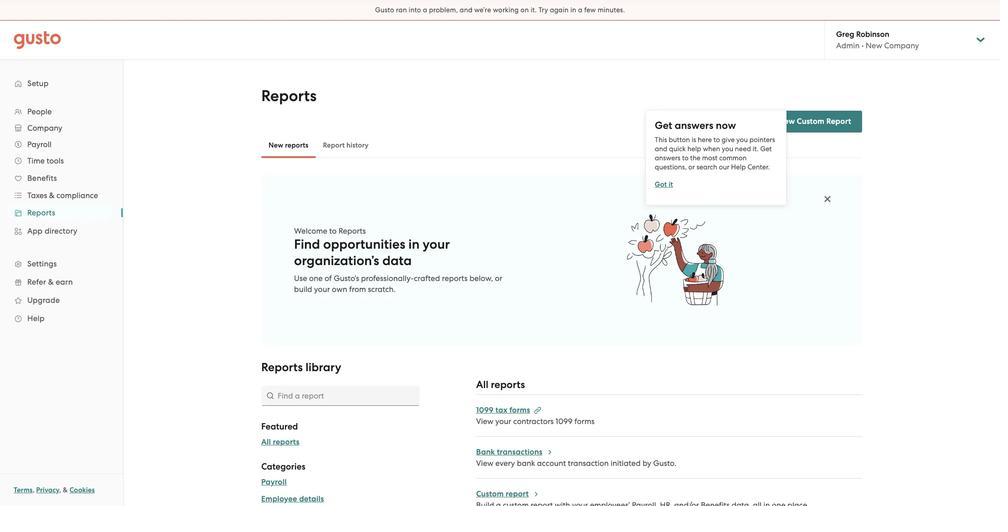 Task type: vqa. For each thing, say whether or not it's contained in the screenshot.
'contact' in the Share Your Company'S Phone Number And Address, In Case We Need To Contact You Or Send You Mail For Tax Purposes.
no



Task type: describe. For each thing, give the bounding box(es) containing it.
new inside the greg robinson admin • new company
[[866, 41, 883, 50]]

robinson
[[857, 30, 890, 39]]

common
[[720, 154, 747, 162]]

people
[[27, 107, 52, 116]]

upgrade link
[[9, 292, 114, 308]]

bank transactions
[[476, 447, 543, 457]]

got it button
[[655, 179, 674, 190]]

1 vertical spatial forms
[[575, 417, 595, 426]]

2 a from the left
[[579, 6, 583, 14]]

home image
[[14, 31, 61, 49]]

1 vertical spatial to
[[683, 154, 689, 162]]

1 , from the left
[[33, 486, 35, 494]]

crafted
[[414, 274, 440, 283]]

Report Search bar field
[[261, 386, 420, 406]]

setup
[[27, 79, 49, 88]]

ran
[[396, 6, 407, 14]]

one
[[309, 274, 323, 283]]

2 , from the left
[[59, 486, 61, 494]]

need
[[736, 145, 752, 153]]

refer
[[27, 277, 46, 287]]

1 horizontal spatial get
[[761, 145, 772, 153]]

0 vertical spatial report
[[827, 117, 852, 126]]

1 vertical spatial you
[[722, 145, 734, 153]]

gusto navigation element
[[0, 60, 123, 342]]

taxes & compliance button
[[9, 187, 114, 204]]

reports inside use one of gusto's professionally-crafted reports below, or build your own from scratch.
[[442, 274, 468, 283]]

initiated
[[611, 459, 641, 468]]

custom report
[[476, 489, 529, 499]]

cookies
[[70, 486, 95, 494]]

give
[[722, 136, 735, 144]]

company inside dropdown button
[[27, 123, 62, 133]]

details
[[299, 494, 324, 504]]

0 vertical spatial in
[[571, 6, 577, 14]]

gusto ran into a problem, and we're working on it. try again in a few minutes.
[[375, 6, 625, 14]]

settings link
[[9, 256, 114, 272]]

find
[[294, 236, 320, 252]]

few
[[585, 6, 596, 14]]

benefits
[[27, 174, 57, 183]]

contractors
[[514, 417, 554, 426]]

bank
[[517, 459, 536, 468]]

faqs
[[727, 117, 746, 126]]

search
[[697, 163, 718, 171]]

view for 1099 tax forms
[[476, 417, 494, 426]]

taxes
[[27, 191, 47, 200]]

featured
[[261, 421, 298, 432]]

employee details
[[261, 494, 324, 504]]

organization's
[[294, 253, 379, 269]]

0 horizontal spatial custom
[[476, 489, 504, 499]]

privacy link
[[36, 486, 59, 494]]

cookies button
[[70, 485, 95, 496]]

of
[[325, 274, 332, 283]]

in inside "welcome to reports find opportunities in your organization's data"
[[409, 236, 420, 252]]

1 vertical spatial answers
[[655, 154, 681, 162]]

this
[[655, 136, 668, 144]]

reports inside list
[[27, 208, 55, 217]]

it
[[669, 180, 674, 188]]

got
[[655, 180, 667, 188]]

app
[[27, 226, 43, 236]]

help
[[688, 145, 702, 153]]

all inside button
[[261, 437, 271, 447]]

data
[[383, 253, 412, 269]]

benefits link
[[9, 170, 114, 186]]

new reports button
[[261, 134, 316, 156]]

1 horizontal spatial 1099
[[556, 417, 573, 426]]

it. inside get answers now this button is here to give you pointers and quick help when you need it. get answers to the most common questions, or search our help center.
[[753, 145, 759, 153]]

welcome to reports find opportunities in your organization's data
[[294, 226, 450, 269]]

tax
[[496, 405, 508, 415]]

list containing people
[[0, 103, 123, 328]]

app directory link
[[9, 223, 114, 239]]

new for new custom report
[[779, 117, 796, 126]]

or inside use one of gusto's professionally-crafted reports below, or build your own from scratch.
[[495, 274, 503, 283]]

new for new reports
[[269, 141, 284, 149]]

2 vertical spatial &
[[63, 486, 68, 494]]

taxes & compliance
[[27, 191, 98, 200]]

problem,
[[429, 6, 458, 14]]

and inside get answers now this button is here to give you pointers and quick help when you need it. get answers to the most common questions, or search our help center.
[[655, 145, 668, 153]]

payroll button
[[261, 477, 287, 488]]

use one of gusto's professionally-crafted reports below, or build your own from scratch.
[[294, 274, 503, 294]]

earn
[[56, 277, 73, 287]]

own
[[332, 285, 348, 294]]

payroll button
[[9, 136, 114, 153]]

most
[[703, 154, 718, 162]]

report history button
[[316, 134, 376, 156]]

here
[[698, 136, 712, 144]]

opportunities
[[323, 236, 406, 252]]

terms link
[[14, 486, 33, 494]]

try
[[539, 6, 548, 14]]

or inside get answers now this button is here to give you pointers and quick help when you need it. get answers to the most common questions, or search our help center.
[[689, 163, 695, 171]]

admin
[[837, 41, 860, 50]]

welcome
[[294, 226, 328, 236]]

the
[[691, 154, 701, 162]]

button
[[669, 136, 690, 144]]

working
[[493, 6, 519, 14]]

refer & earn link
[[9, 274, 114, 290]]

get answers now this button is here to give you pointers and quick help when you need it. get answers to the most common questions, or search our help center.
[[655, 119, 776, 171]]

reports inside button
[[273, 437, 300, 447]]

build
[[294, 285, 312, 294]]

bank
[[476, 447, 495, 457]]

refer & earn
[[27, 277, 73, 287]]

0 vertical spatial 1099
[[476, 405, 494, 415]]

reports library
[[261, 360, 342, 374]]

transaction
[[568, 459, 609, 468]]

we're
[[475, 6, 492, 14]]

bank transactions link
[[476, 447, 554, 457]]



Task type: locate. For each thing, give the bounding box(es) containing it.
1 vertical spatial or
[[495, 274, 503, 283]]

1 vertical spatial get
[[761, 145, 772, 153]]

0 horizontal spatial all
[[261, 437, 271, 447]]

your inside use one of gusto's professionally-crafted reports below, or build your own from scratch.
[[314, 285, 330, 294]]

0 vertical spatial &
[[49, 191, 55, 200]]

employee
[[261, 494, 297, 504]]

0 horizontal spatial get
[[655, 119, 673, 131]]

1 horizontal spatial payroll
[[261, 477, 287, 487]]

& right taxes
[[49, 191, 55, 200]]

1 vertical spatial &
[[48, 277, 54, 287]]

transactions
[[497, 447, 543, 457]]

time
[[27, 156, 45, 165]]

0 vertical spatial new
[[866, 41, 883, 50]]

time tools
[[27, 156, 64, 165]]

0 vertical spatial your
[[423, 236, 450, 252]]

all up "1099 tax forms"
[[476, 379, 489, 391]]

or down the on the right top of page
[[689, 163, 695, 171]]

custom report link
[[476, 489, 540, 499]]

custom
[[797, 117, 825, 126], [476, 489, 504, 499]]

1 horizontal spatial company
[[885, 41, 920, 50]]

from
[[349, 285, 366, 294]]

0 horizontal spatial report
[[323, 141, 345, 149]]

help inside get answers now this button is here to give you pointers and quick help when you need it. get answers to the most common questions, or search our help center.
[[732, 163, 746, 171]]

0 horizontal spatial ,
[[33, 486, 35, 494]]

new custom report link
[[757, 111, 863, 133]]

1 vertical spatial in
[[409, 236, 420, 252]]

1 vertical spatial view
[[476, 459, 494, 468]]

0 vertical spatial you
[[737, 136, 748, 144]]

compliance
[[57, 191, 98, 200]]

2 vertical spatial to
[[329, 226, 337, 236]]

reports inside button
[[285, 141, 309, 149]]

0 horizontal spatial 1099
[[476, 405, 494, 415]]

view down "1099 tax forms"
[[476, 417, 494, 426]]

0 vertical spatial payroll
[[27, 140, 52, 149]]

privacy
[[36, 486, 59, 494]]

0 vertical spatial forms
[[510, 405, 531, 415]]

it. right on
[[531, 6, 537, 14]]

1 a from the left
[[423, 6, 428, 14]]

0 horizontal spatial forms
[[510, 405, 531, 415]]

2 horizontal spatial new
[[866, 41, 883, 50]]

1 vertical spatial new
[[779, 117, 796, 126]]

1 horizontal spatial help
[[732, 163, 746, 171]]

1 horizontal spatial in
[[571, 6, 577, 14]]

all
[[476, 379, 489, 391], [261, 437, 271, 447]]

1 view from the top
[[476, 417, 494, 426]]

company down people
[[27, 123, 62, 133]]

1 horizontal spatial and
[[655, 145, 668, 153]]

1 horizontal spatial all reports
[[476, 379, 525, 391]]

reports
[[261, 87, 317, 105], [27, 208, 55, 217], [339, 226, 366, 236], [261, 360, 303, 374]]

and down the this
[[655, 145, 668, 153]]

or
[[689, 163, 695, 171], [495, 274, 503, 283]]

0 vertical spatial help
[[732, 163, 746, 171]]

our
[[719, 163, 730, 171]]

or right below,
[[495, 274, 503, 283]]

setup link
[[9, 75, 114, 92]]

in up the data
[[409, 236, 420, 252]]

2 horizontal spatial to
[[714, 136, 721, 144]]

to
[[714, 136, 721, 144], [683, 154, 689, 162], [329, 226, 337, 236]]

got it
[[655, 180, 674, 188]]

all reports up "tax" at the bottom of the page
[[476, 379, 525, 391]]

1 horizontal spatial it.
[[753, 145, 759, 153]]

0 horizontal spatial payroll
[[27, 140, 52, 149]]

gusto
[[375, 6, 395, 14]]

new inside button
[[269, 141, 284, 149]]

get
[[655, 119, 673, 131], [761, 145, 772, 153]]

in
[[571, 6, 577, 14], [409, 236, 420, 252]]

employee details button
[[261, 494, 324, 505]]

forms up contractors
[[510, 405, 531, 415]]

your
[[423, 236, 450, 252], [314, 285, 330, 294], [496, 417, 512, 426]]

view down bank
[[476, 459, 494, 468]]

0 vertical spatial all
[[476, 379, 489, 391]]

time tools button
[[9, 153, 114, 169]]

1 horizontal spatial to
[[683, 154, 689, 162]]

0 vertical spatial or
[[689, 163, 695, 171]]

& for earn
[[48, 277, 54, 287]]

view your contractors 1099 forms
[[476, 417, 595, 426]]

a left few
[[579, 6, 583, 14]]

get down pointers
[[761, 145, 772, 153]]

center.
[[748, 163, 770, 171]]

to up when
[[714, 136, 721, 144]]

report history
[[323, 141, 369, 149]]

report
[[827, 117, 852, 126], [323, 141, 345, 149]]

answers up is
[[675, 119, 714, 131]]

0 horizontal spatial new
[[269, 141, 284, 149]]

1 horizontal spatial your
[[423, 236, 450, 252]]

payroll up time
[[27, 140, 52, 149]]

0 vertical spatial and
[[460, 6, 473, 14]]

payroll inside dropdown button
[[27, 140, 52, 149]]

1 horizontal spatial or
[[689, 163, 695, 171]]

reports link
[[9, 205, 114, 221]]

0 horizontal spatial to
[[329, 226, 337, 236]]

0 horizontal spatial all reports
[[261, 437, 300, 447]]

1 vertical spatial company
[[27, 123, 62, 133]]

1 vertical spatial all
[[261, 437, 271, 447]]

&
[[49, 191, 55, 200], [48, 277, 54, 287], [63, 486, 68, 494]]

help down 'upgrade'
[[27, 314, 45, 323]]

and left we're
[[460, 6, 473, 14]]

history
[[347, 141, 369, 149]]

all reports button
[[261, 437, 300, 448]]

company down robinson at top right
[[885, 41, 920, 50]]

0 horizontal spatial you
[[722, 145, 734, 153]]

1 vertical spatial help
[[27, 314, 45, 323]]

tools
[[47, 156, 64, 165]]

1099 left "tax" at the bottom of the page
[[476, 405, 494, 415]]

reports inside "welcome to reports find opportunities in your organization's data"
[[339, 226, 366, 236]]

it. down pointers
[[753, 145, 759, 153]]

you down give
[[722, 145, 734, 153]]

pointers
[[750, 136, 776, 144]]

a right into
[[423, 6, 428, 14]]

0 horizontal spatial your
[[314, 285, 330, 294]]

0 horizontal spatial or
[[495, 274, 503, 283]]

1 horizontal spatial forms
[[575, 417, 595, 426]]

1 horizontal spatial new
[[779, 117, 796, 126]]

1 horizontal spatial all
[[476, 379, 489, 391]]

& left cookies "button"
[[63, 486, 68, 494]]

& inside dropdown button
[[49, 191, 55, 200]]

greg
[[837, 30, 855, 39]]

terms , privacy , & cookies
[[14, 486, 95, 494]]

0 vertical spatial view
[[476, 417, 494, 426]]

, left cookies "button"
[[59, 486, 61, 494]]

0 vertical spatial company
[[885, 41, 920, 50]]

get up the this
[[655, 119, 673, 131]]

in right again
[[571, 6, 577, 14]]

again
[[550, 6, 569, 14]]

quick
[[670, 145, 686, 153]]

1 vertical spatial payroll
[[261, 477, 287, 487]]

0 vertical spatial answers
[[675, 119, 714, 131]]

payroll up the employee
[[261, 477, 287, 487]]

by
[[643, 459, 652, 468]]

company button
[[9, 120, 114, 136]]

1099 right contractors
[[556, 417, 573, 426]]

account
[[537, 459, 566, 468]]

1 horizontal spatial report
[[827, 117, 852, 126]]

1 vertical spatial all reports
[[261, 437, 300, 447]]

all reports down featured
[[261, 437, 300, 447]]

1 vertical spatial and
[[655, 145, 668, 153]]

into
[[409, 6, 421, 14]]

1 vertical spatial report
[[323, 141, 345, 149]]

questions,
[[655, 163, 687, 171]]

help inside list
[[27, 314, 45, 323]]

report inside button
[[323, 141, 345, 149]]

2 vertical spatial new
[[269, 141, 284, 149]]

on
[[521, 6, 529, 14]]

1 vertical spatial 1099
[[556, 417, 573, 426]]

& for compliance
[[49, 191, 55, 200]]

company inside the greg robinson admin • new company
[[885, 41, 920, 50]]

people button
[[9, 103, 114, 120]]

0 horizontal spatial in
[[409, 236, 420, 252]]

help down the common at right top
[[732, 163, 746, 171]]

reports tab list
[[261, 133, 863, 158]]

list
[[0, 103, 123, 328]]

to left the on the right top of page
[[683, 154, 689, 162]]

1 vertical spatial custom
[[476, 489, 504, 499]]

new custom report
[[779, 117, 852, 126]]

is
[[692, 136, 697, 144]]

below,
[[470, 274, 493, 283]]

0 vertical spatial all reports
[[476, 379, 525, 391]]

answers up questions,
[[655, 154, 681, 162]]

payroll
[[27, 140, 52, 149], [261, 477, 287, 487]]

0 vertical spatial get
[[655, 119, 673, 131]]

forms up transaction
[[575, 417, 595, 426]]

upgrade
[[27, 296, 60, 305]]

all reports
[[476, 379, 525, 391], [261, 437, 300, 447]]

2 view from the top
[[476, 459, 494, 468]]

0 vertical spatial custom
[[797, 117, 825, 126]]

to right welcome
[[329, 226, 337, 236]]

& left "earn" on the bottom left of the page
[[48, 277, 54, 287]]

your down one
[[314, 285, 330, 294]]

1 vertical spatial it.
[[753, 145, 759, 153]]

1099 tax forms link
[[476, 405, 542, 415]]

2 horizontal spatial your
[[496, 417, 512, 426]]

1 horizontal spatial you
[[737, 136, 748, 144]]

to inside "welcome to reports find opportunities in your organization's data"
[[329, 226, 337, 236]]

your up the crafted
[[423, 236, 450, 252]]

new reports
[[269, 141, 309, 149]]

1 horizontal spatial custom
[[797, 117, 825, 126]]

company
[[885, 41, 920, 50], [27, 123, 62, 133]]

report
[[506, 489, 529, 499]]

app directory
[[27, 226, 77, 236]]

0 vertical spatial to
[[714, 136, 721, 144]]

categories
[[261, 461, 306, 472]]

settings
[[27, 259, 57, 268]]

2 vertical spatial your
[[496, 417, 512, 426]]

1 vertical spatial your
[[314, 285, 330, 294]]

0 horizontal spatial a
[[423, 6, 428, 14]]

1 horizontal spatial ,
[[59, 486, 61, 494]]

all down featured
[[261, 437, 271, 447]]

0 horizontal spatial it.
[[531, 6, 537, 14]]

view for bank transactions
[[476, 459, 494, 468]]

0 horizontal spatial company
[[27, 123, 62, 133]]

your down "1099 tax forms"
[[496, 417, 512, 426]]

0 horizontal spatial and
[[460, 6, 473, 14]]

greg robinson admin • new company
[[837, 30, 920, 50]]

0 horizontal spatial help
[[27, 314, 45, 323]]

1 horizontal spatial a
[[579, 6, 583, 14]]

, left privacy link
[[33, 486, 35, 494]]

gusto.
[[654, 459, 677, 468]]

you up need
[[737, 136, 748, 144]]

help link
[[9, 310, 114, 327]]

0 vertical spatial it.
[[531, 6, 537, 14]]

answers
[[675, 119, 714, 131], [655, 154, 681, 162]]

use
[[294, 274, 307, 283]]

your inside "welcome to reports find opportunities in your organization's data"
[[423, 236, 450, 252]]



